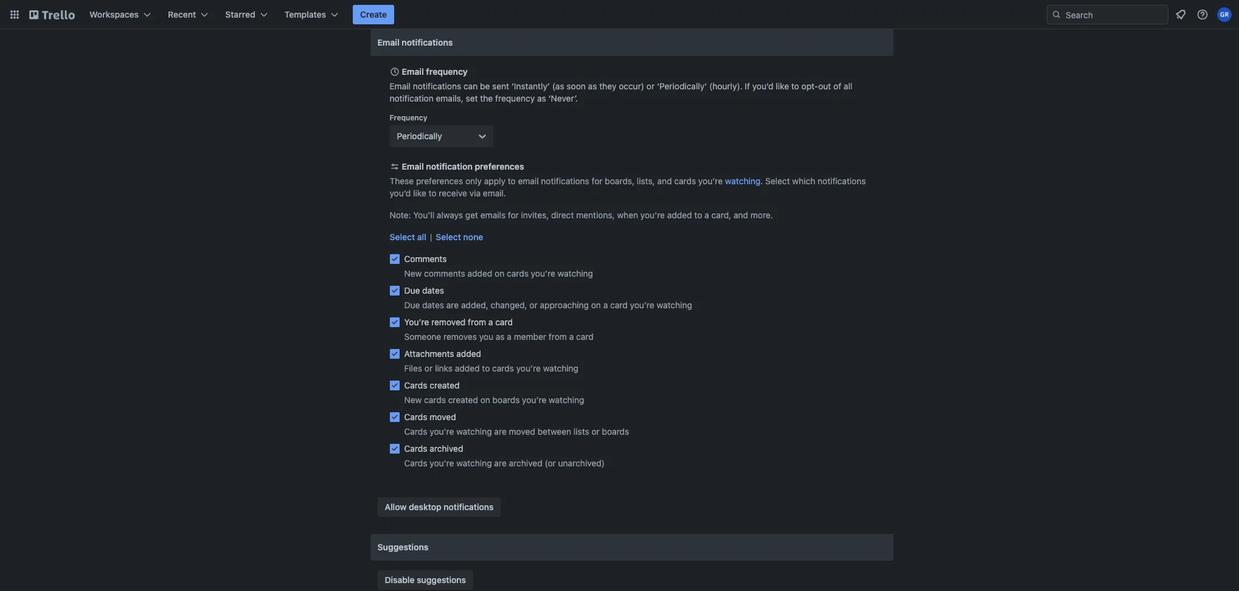 Task type: describe. For each thing, give the bounding box(es) containing it.
you
[[479, 332, 494, 342]]

'periodically'
[[657, 81, 707, 91]]

notifications up direct
[[541, 176, 590, 186]]

due dates are added, changed, or approaching on a card you're watching
[[404, 300, 693, 310]]

0 vertical spatial for
[[592, 176, 603, 186]]

get
[[466, 210, 478, 220]]

cards for cards created
[[404, 380, 428, 391]]

cards you're watching are moved between lists or boards
[[404, 427, 630, 437]]

0 notifications image
[[1174, 7, 1189, 22]]

approaching
[[540, 300, 589, 310]]

recent button
[[161, 5, 216, 24]]

these
[[390, 176, 414, 186]]

select all | select none
[[390, 232, 484, 242]]

(or
[[545, 458, 556, 469]]

templates
[[285, 9, 326, 19]]

lists,
[[637, 176, 655, 186]]

select all button
[[390, 231, 427, 243]]

email frequency
[[402, 66, 468, 77]]

0 vertical spatial are
[[447, 300, 459, 310]]

disable
[[385, 575, 415, 586]]

notifications inside email notifications can be sent 'instantly' (as soon as they occur) or 'periodically' (hourly). if you'd like to opt-out of all notification emails, set the frequency as 'never'.
[[413, 81, 462, 91]]

email notification preferences
[[402, 161, 524, 172]]

notification inside email notifications can be sent 'instantly' (as soon as they occur) or 'periodically' (hourly). if you'd like to opt-out of all notification emails, set the frequency as 'never'.
[[390, 93, 434, 103]]

added right links
[[455, 363, 480, 374]]

suggestions
[[378, 542, 429, 553]]

cards for cards archived
[[404, 444, 428, 454]]

attachments
[[404, 349, 454, 359]]

'never'.
[[549, 93, 578, 103]]

occur)
[[619, 81, 645, 91]]

1 vertical spatial as
[[537, 93, 546, 103]]

search image
[[1052, 10, 1062, 19]]

0 horizontal spatial moved
[[430, 412, 456, 422]]

0 vertical spatial created
[[430, 380, 460, 391]]

invites,
[[521, 210, 549, 220]]

they
[[600, 81, 617, 91]]

between
[[538, 427, 572, 437]]

notifications right the desktop
[[444, 502, 494, 512]]

be
[[480, 81, 490, 91]]

on for cards
[[495, 268, 505, 279]]

0 horizontal spatial all
[[417, 232, 427, 242]]

dates for due dates
[[423, 285, 444, 296]]

when
[[617, 210, 639, 220]]

a left card,
[[705, 210, 710, 220]]

all inside email notifications can be sent 'instantly' (as soon as they occur) or 'periodically' (hourly). if you'd like to opt-out of all notification emails, set the frequency as 'never'.
[[844, 81, 853, 91]]

only
[[466, 176, 482, 186]]

changed,
[[491, 300, 527, 310]]

or down attachments at bottom left
[[425, 363, 433, 374]]

greg robinson (gregrobinson96) image
[[1218, 7, 1233, 22]]

workspaces
[[89, 9, 139, 19]]

if
[[745, 81, 750, 91]]

cards down cards created
[[424, 395, 446, 405]]

a left member in the bottom left of the page
[[507, 332, 512, 342]]

cards archived
[[404, 444, 463, 454]]

2 horizontal spatial card
[[611, 300, 628, 310]]

to down you
[[482, 363, 490, 374]]

frequency inside email notifications can be sent 'instantly' (as soon as they occur) or 'periodically' (hourly). if you'd like to opt-out of all notification emails, set the frequency as 'never'.
[[495, 93, 535, 103]]

receive
[[439, 188, 467, 198]]

of
[[834, 81, 842, 91]]

0 vertical spatial and
[[658, 176, 672, 186]]

soon
[[567, 81, 586, 91]]

unarchived)
[[559, 458, 605, 469]]

a right 'approaching'
[[604, 300, 608, 310]]

removes
[[444, 332, 477, 342]]

(hourly).
[[710, 81, 743, 91]]

none
[[464, 232, 484, 242]]

someone
[[404, 332, 441, 342]]

like inside email notifications can be sent 'instantly' (as soon as they occur) or 'periodically' (hourly). if you'd like to opt-out of all notification emails, set the frequency as 'never'.
[[776, 81, 789, 91]]

disable suggestions
[[385, 575, 466, 586]]

1 horizontal spatial from
[[549, 332, 567, 342]]

0 horizontal spatial frequency
[[426, 66, 468, 77]]

note:
[[390, 210, 411, 220]]

or right changed,
[[530, 300, 538, 310]]

email for email notification preferences
[[402, 161, 424, 172]]

suggestions
[[417, 575, 466, 586]]

0 horizontal spatial preferences
[[416, 176, 463, 186]]

cards created
[[404, 380, 460, 391]]

added left card,
[[668, 210, 692, 220]]

cards for cards you're watching are moved between lists or boards
[[404, 427, 428, 437]]

you'd inside . select which notifications you'd like to receive via email.
[[390, 188, 411, 198]]

1 horizontal spatial boards
[[602, 427, 630, 437]]

boards,
[[605, 176, 635, 186]]

switch to… image
[[9, 9, 21, 21]]

via
[[470, 188, 481, 198]]

workspaces button
[[82, 5, 158, 24]]

desktop
[[409, 502, 442, 512]]

lists
[[574, 427, 590, 437]]

card,
[[712, 210, 732, 220]]

allow desktop notifications link
[[378, 498, 501, 517]]

1 horizontal spatial preferences
[[475, 161, 524, 172]]

you'd inside email notifications can be sent 'instantly' (as soon as they occur) or 'periodically' (hourly). if you'd like to opt-out of all notification emails, set the frequency as 'never'.
[[753, 81, 774, 91]]

cards you're watching are archived (or unarchived)
[[404, 458, 605, 469]]

added up added,
[[468, 268, 493, 279]]

'instantly'
[[512, 81, 550, 91]]

back to home image
[[29, 5, 75, 24]]

select none button
[[436, 231, 484, 243]]

due dates
[[404, 285, 444, 296]]

1 vertical spatial archived
[[509, 458, 543, 469]]

sent
[[492, 81, 510, 91]]

files
[[404, 363, 422, 374]]

comments
[[404, 254, 447, 264]]

2 horizontal spatial as
[[588, 81, 597, 91]]

or inside email notifications can be sent 'instantly' (as soon as they occur) or 'periodically' (hourly). if you'd like to opt-out of all notification emails, set the frequency as 'never'.
[[647, 81, 655, 91]]

to inside email notifications can be sent 'instantly' (as soon as they occur) or 'periodically' (hourly). if you'd like to opt-out of all notification emails, set the frequency as 'never'.
[[792, 81, 800, 91]]

you're removed from a card
[[404, 317, 513, 327]]

more.
[[751, 210, 773, 220]]

0 horizontal spatial from
[[468, 317, 486, 327]]



Task type: locate. For each thing, give the bounding box(es) containing it.
like inside . select which notifications you'd like to receive via email.
[[413, 188, 427, 198]]

(as
[[553, 81, 565, 91]]

select right |
[[436, 232, 461, 242]]

0 horizontal spatial as
[[496, 332, 505, 342]]

card up someone removes you as a member from a card
[[496, 317, 513, 327]]

apply
[[484, 176, 506, 186]]

emails,
[[436, 93, 464, 103]]

opt-
[[802, 81, 819, 91]]

are
[[447, 300, 459, 310], [494, 427, 507, 437], [494, 458, 507, 469]]

mentions,
[[577, 210, 615, 220]]

are up removed
[[447, 300, 459, 310]]

1 horizontal spatial as
[[537, 93, 546, 103]]

1 horizontal spatial all
[[844, 81, 853, 91]]

0 vertical spatial preferences
[[475, 161, 524, 172]]

1 horizontal spatial select
[[436, 232, 461, 242]]

1 horizontal spatial like
[[776, 81, 789, 91]]

a
[[705, 210, 710, 220], [604, 300, 608, 310], [489, 317, 493, 327], [507, 332, 512, 342], [570, 332, 574, 342]]

5 cards from the top
[[404, 458, 428, 469]]

1 horizontal spatial on
[[495, 268, 505, 279]]

from right member in the bottom left of the page
[[549, 332, 567, 342]]

2 dates from the top
[[423, 300, 444, 310]]

cards up changed,
[[507, 268, 529, 279]]

0 vertical spatial all
[[844, 81, 853, 91]]

email for email notifications can be sent 'instantly' (as soon as they occur) or 'periodically' (hourly). if you'd like to opt-out of all notification emails, set the frequency as 'never'.
[[390, 81, 411, 91]]

0 horizontal spatial archived
[[430, 444, 463, 454]]

select
[[766, 176, 790, 186], [390, 232, 415, 242], [436, 232, 461, 242]]

to left "email"
[[508, 176, 516, 186]]

1 vertical spatial you'd
[[390, 188, 411, 198]]

recent
[[168, 9, 196, 19]]

you're
[[699, 176, 723, 186], [641, 210, 665, 220], [531, 268, 556, 279], [630, 300, 655, 310], [517, 363, 541, 374], [522, 395, 547, 405], [430, 427, 454, 437], [430, 458, 454, 469]]

2 vertical spatial card
[[576, 332, 594, 342]]

frequency
[[390, 113, 428, 122]]

emails
[[481, 210, 506, 220]]

you'd
[[753, 81, 774, 91], [390, 188, 411, 198]]

to
[[792, 81, 800, 91], [508, 176, 516, 186], [429, 188, 437, 198], [695, 210, 703, 220], [482, 363, 490, 374]]

and right card,
[[734, 210, 749, 220]]

on down files or links added to cards you're watching
[[481, 395, 490, 405]]

as
[[588, 81, 597, 91], [537, 93, 546, 103], [496, 332, 505, 342]]

or right occur)
[[647, 81, 655, 91]]

archived left (or
[[509, 458, 543, 469]]

or right lists
[[592, 427, 600, 437]]

2 vertical spatial on
[[481, 395, 490, 405]]

added,
[[461, 300, 489, 310]]

1 vertical spatial boards
[[602, 427, 630, 437]]

3 cards from the top
[[404, 427, 428, 437]]

to left receive
[[429, 188, 437, 198]]

cards for cards moved
[[404, 412, 428, 422]]

you'd down these
[[390, 188, 411, 198]]

files or links added to cards you're watching
[[404, 363, 579, 374]]

moved up cards archived
[[430, 412, 456, 422]]

new cards created on boards you're watching
[[404, 395, 585, 405]]

. select which notifications you'd like to receive via email.
[[390, 176, 866, 198]]

out
[[819, 81, 832, 91]]

4 cards from the top
[[404, 444, 428, 454]]

you'll
[[413, 210, 435, 220]]

dates for due dates are added, changed, or approaching on a card you're watching
[[423, 300, 444, 310]]

0 vertical spatial you'd
[[753, 81, 774, 91]]

email notifications can be sent 'instantly' (as soon as they occur) or 'periodically' (hourly). if you'd like to opt-out of all notification emails, set the frequency as 'never'.
[[390, 81, 853, 103]]

can
[[464, 81, 478, 91]]

a up you
[[489, 317, 493, 327]]

direct
[[551, 210, 574, 220]]

email up these
[[402, 161, 424, 172]]

for right emails
[[508, 210, 519, 220]]

1 vertical spatial all
[[417, 232, 427, 242]]

1 vertical spatial on
[[592, 300, 601, 310]]

notifications right which
[[818, 176, 866, 186]]

all
[[844, 81, 853, 91], [417, 232, 427, 242]]

you'd right if
[[753, 81, 774, 91]]

attachments added
[[404, 349, 481, 359]]

you're
[[404, 317, 429, 327]]

1 horizontal spatial archived
[[509, 458, 543, 469]]

boards up cards you're watching are moved between lists or boards
[[493, 395, 520, 405]]

0 vertical spatial new
[[404, 268, 422, 279]]

new
[[404, 268, 422, 279], [404, 395, 422, 405]]

2 due from the top
[[404, 300, 420, 310]]

created
[[430, 380, 460, 391], [448, 395, 478, 405]]

from down added,
[[468, 317, 486, 327]]

.
[[761, 176, 763, 186]]

notification up receive
[[426, 161, 473, 172]]

like down these
[[413, 188, 427, 198]]

always
[[437, 210, 463, 220]]

preferences up apply
[[475, 161, 524, 172]]

allow
[[385, 502, 407, 512]]

1 vertical spatial new
[[404, 395, 422, 405]]

notifications
[[402, 37, 453, 47], [413, 81, 462, 91], [541, 176, 590, 186], [818, 176, 866, 186], [444, 502, 494, 512]]

allow desktop notifications
[[385, 502, 494, 512]]

notifications inside . select which notifications you'd like to receive via email.
[[818, 176, 866, 186]]

2 vertical spatial as
[[496, 332, 505, 342]]

as down ''instantly''
[[537, 93, 546, 103]]

2 cards from the top
[[404, 412, 428, 422]]

0 vertical spatial moved
[[430, 412, 456, 422]]

watching
[[725, 176, 761, 186], [558, 268, 593, 279], [657, 300, 693, 310], [543, 363, 579, 374], [549, 395, 585, 405], [457, 427, 492, 437], [457, 458, 492, 469]]

1 horizontal spatial card
[[576, 332, 594, 342]]

periodically
[[397, 131, 442, 141]]

1 due from the top
[[404, 285, 420, 296]]

0 vertical spatial like
[[776, 81, 789, 91]]

dates down due dates
[[423, 300, 444, 310]]

0 horizontal spatial boards
[[493, 395, 520, 405]]

disable suggestions link
[[378, 571, 474, 590]]

someone removes you as a member from a card
[[404, 332, 594, 342]]

all left |
[[417, 232, 427, 242]]

1 vertical spatial and
[[734, 210, 749, 220]]

cards moved
[[404, 412, 456, 422]]

0 vertical spatial dates
[[423, 285, 444, 296]]

1 horizontal spatial frequency
[[495, 93, 535, 103]]

created down cards created
[[448, 395, 478, 405]]

watching link
[[725, 176, 761, 186]]

select inside . select which notifications you'd like to receive via email.
[[766, 176, 790, 186]]

on
[[495, 268, 505, 279], [592, 300, 601, 310], [481, 395, 490, 405]]

new for new comments added on cards you're watching
[[404, 268, 422, 279]]

cards down someone removes you as a member from a card
[[492, 363, 514, 374]]

Search field
[[1062, 5, 1169, 24]]

are down cards you're watching are moved between lists or boards
[[494, 458, 507, 469]]

1 dates from the top
[[423, 285, 444, 296]]

created down links
[[430, 380, 460, 391]]

dates down comments
[[423, 285, 444, 296]]

these preferences only apply to email notifications for boards, lists, and cards you're watching
[[390, 176, 761, 186]]

1 horizontal spatial you'd
[[753, 81, 774, 91]]

set
[[466, 93, 478, 103]]

1 cards from the top
[[404, 380, 428, 391]]

0 vertical spatial boards
[[493, 395, 520, 405]]

new down comments
[[404, 268, 422, 279]]

frequency down sent
[[495, 93, 535, 103]]

1 vertical spatial moved
[[509, 427, 536, 437]]

to left card,
[[695, 210, 703, 220]]

0 vertical spatial archived
[[430, 444, 463, 454]]

0 horizontal spatial like
[[413, 188, 427, 198]]

0 vertical spatial as
[[588, 81, 597, 91]]

all right of
[[844, 81, 853, 91]]

member
[[514, 332, 547, 342]]

card right 'approaching'
[[611, 300, 628, 310]]

are for cards moved
[[494, 427, 507, 437]]

1 vertical spatial are
[[494, 427, 507, 437]]

1 horizontal spatial and
[[734, 210, 749, 220]]

moved left between
[[509, 427, 536, 437]]

0 vertical spatial due
[[404, 285, 420, 296]]

starred
[[225, 9, 255, 19]]

1 vertical spatial dates
[[423, 300, 444, 310]]

dates
[[423, 285, 444, 296], [423, 300, 444, 310]]

0 horizontal spatial select
[[390, 232, 415, 242]]

cards for cards you're watching are archived (or unarchived)
[[404, 458, 428, 469]]

1 horizontal spatial moved
[[509, 427, 536, 437]]

preferences up receive
[[416, 176, 463, 186]]

and
[[658, 176, 672, 186], [734, 210, 749, 220]]

email down "email notifications" on the left
[[402, 66, 424, 77]]

1 vertical spatial from
[[549, 332, 567, 342]]

0 vertical spatial on
[[495, 268, 505, 279]]

archived down "cards moved"
[[430, 444, 463, 454]]

0 horizontal spatial you'd
[[390, 188, 411, 198]]

0 horizontal spatial on
[[481, 395, 490, 405]]

|
[[430, 232, 432, 242]]

select right .
[[766, 176, 790, 186]]

due
[[404, 285, 420, 296], [404, 300, 420, 310]]

create button
[[353, 5, 395, 24]]

to left 'opt-'
[[792, 81, 800, 91]]

0 horizontal spatial and
[[658, 176, 672, 186]]

like left 'opt-'
[[776, 81, 789, 91]]

to inside . select which notifications you'd like to receive via email.
[[429, 188, 437, 198]]

email notifications
[[378, 37, 453, 47]]

email down create button
[[378, 37, 400, 47]]

1 vertical spatial for
[[508, 210, 519, 220]]

1 vertical spatial due
[[404, 300, 420, 310]]

email for email notifications
[[378, 37, 400, 47]]

1 vertical spatial frequency
[[495, 93, 535, 103]]

the
[[480, 93, 493, 103]]

note: you'll always get emails for invites, direct mentions, when you're added to a card, and more.
[[390, 210, 773, 220]]

email for email frequency
[[402, 66, 424, 77]]

open information menu image
[[1197, 9, 1209, 21]]

email.
[[483, 188, 506, 198]]

0 vertical spatial card
[[611, 300, 628, 310]]

from
[[468, 317, 486, 327], [549, 332, 567, 342]]

cards right lists,
[[675, 176, 696, 186]]

new down cards created
[[404, 395, 422, 405]]

2 horizontal spatial select
[[766, 176, 790, 186]]

0 horizontal spatial card
[[496, 317, 513, 327]]

as left they
[[588, 81, 597, 91]]

1 horizontal spatial for
[[592, 176, 603, 186]]

are for cards archived
[[494, 458, 507, 469]]

card down 'approaching'
[[576, 332, 594, 342]]

due for due dates are added, changed, or approaching on a card you're watching
[[404, 300, 420, 310]]

new comments added on cards you're watching
[[404, 268, 593, 279]]

email up frequency at the top left of page
[[390, 81, 411, 91]]

on for boards
[[481, 395, 490, 405]]

new for new cards created on boards you're watching
[[404, 395, 422, 405]]

for left boards,
[[592, 176, 603, 186]]

notification up frequency at the top left of page
[[390, 93, 434, 103]]

and right lists,
[[658, 176, 672, 186]]

1 vertical spatial created
[[448, 395, 478, 405]]

starred button
[[218, 5, 275, 24]]

2 horizontal spatial on
[[592, 300, 601, 310]]

comments
[[424, 268, 465, 279]]

1 vertical spatial card
[[496, 317, 513, 327]]

1 vertical spatial preferences
[[416, 176, 463, 186]]

2 vertical spatial are
[[494, 458, 507, 469]]

are up cards you're watching are archived (or unarchived)
[[494, 427, 507, 437]]

a down 'approaching'
[[570, 332, 574, 342]]

like
[[776, 81, 789, 91], [413, 188, 427, 198]]

for
[[592, 176, 603, 186], [508, 210, 519, 220]]

as right you
[[496, 332, 505, 342]]

2 new from the top
[[404, 395, 422, 405]]

on right 'approaching'
[[592, 300, 601, 310]]

notification
[[390, 93, 434, 103], [426, 161, 473, 172]]

0 vertical spatial from
[[468, 317, 486, 327]]

0 horizontal spatial for
[[508, 210, 519, 220]]

notifications up "email frequency"
[[402, 37, 453, 47]]

card
[[611, 300, 628, 310], [496, 317, 513, 327], [576, 332, 594, 342]]

email inside email notifications can be sent 'instantly' (as soon as they occur) or 'periodically' (hourly). if you'd like to opt-out of all notification emails, set the frequency as 'never'.
[[390, 81, 411, 91]]

preferences
[[475, 161, 524, 172], [416, 176, 463, 186]]

create
[[360, 9, 387, 19]]

1 vertical spatial like
[[413, 188, 427, 198]]

templates button
[[277, 5, 346, 24]]

notifications down "email frequency"
[[413, 81, 462, 91]]

added down removes
[[457, 349, 481, 359]]

due for due dates
[[404, 285, 420, 296]]

select down note:
[[390, 232, 415, 242]]

primary element
[[0, 0, 1240, 29]]

1 vertical spatial notification
[[426, 161, 473, 172]]

1 new from the top
[[404, 268, 422, 279]]

which
[[793, 176, 816, 186]]

0 vertical spatial notification
[[390, 93, 434, 103]]

on up changed,
[[495, 268, 505, 279]]

0 vertical spatial frequency
[[426, 66, 468, 77]]

email
[[518, 176, 539, 186]]

frequency up emails,
[[426, 66, 468, 77]]

boards right lists
[[602, 427, 630, 437]]

links
[[435, 363, 453, 374]]



Task type: vqa. For each thing, say whether or not it's contained in the screenshot.
or in the the Email notifications can be sent 'Instantly' (as soon as they occur) or 'Periodically' (hourly). If you'd like to opt-out of all notification emails, set the frequency as 'Never'.
yes



